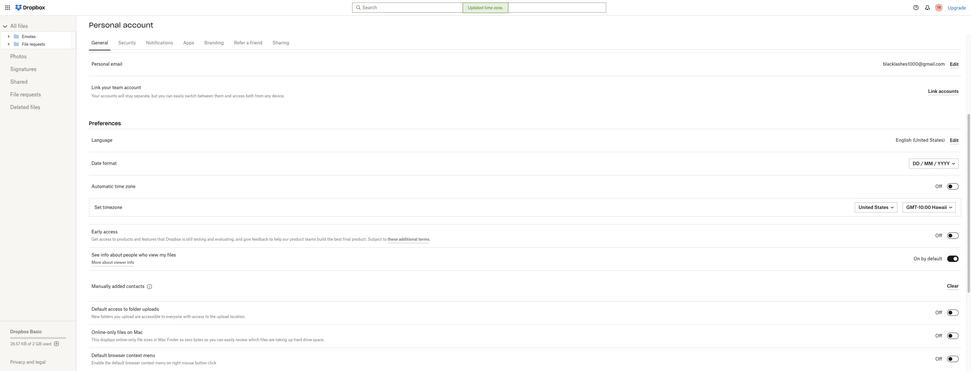 Task type: describe. For each thing, give the bounding box(es) containing it.
is
[[182, 238, 185, 242]]

finder
[[167, 339, 179, 342]]

uploads
[[142, 308, 159, 312]]

access left both in the left of the page
[[233, 94, 245, 98]]

refer
[[234, 41, 245, 45]]

default for default browser context menu
[[91, 354, 107, 359]]

privacy and legal link
[[10, 360, 76, 365]]

zero
[[185, 339, 192, 342]]

access right get
[[99, 238, 111, 242]]

default inside the default browser context menu enable the default browser context menu on right mouse button click
[[112, 362, 124, 366]]

edit button for preferences
[[950, 137, 959, 145]]

right
[[172, 362, 181, 366]]

your
[[102, 86, 111, 90]]

dd / mm / yyyy button
[[909, 159, 959, 169]]

can inside the online-only files on mac this displays online-only file sizes in mac finder as zero bytes so you can easily review which files are taking up hard drive space.
[[217, 339, 223, 342]]

upgrade
[[948, 5, 966, 10]]

all files
[[10, 24, 28, 29]]

get
[[91, 238, 98, 242]]

easily inside the online-only files on mac this displays online-only file sizes in mac finder as zero bytes so you can easily review which files are taking up hard drive space.
[[224, 339, 235, 342]]

click
[[208, 362, 216, 366]]

access right with
[[192, 315, 204, 319]]

which
[[249, 339, 259, 342]]

personal email
[[91, 62, 122, 67]]

early
[[91, 230, 102, 235]]

shared
[[10, 80, 28, 85]]

you inside the default access to folder uploads new folders you upload are accessible to everyone with access to the upload location.
[[114, 315, 121, 319]]

signatures
[[10, 67, 36, 72]]

on by default
[[914, 257, 942, 262]]

mouse
[[182, 362, 194, 366]]

name
[[91, 39, 104, 44]]

manually
[[91, 285, 111, 289]]

are inside the online-only files on mac this displays online-only file sizes in mac finder as zero bytes so you can easily review which files are taking up hard drive space.
[[269, 339, 275, 342]]

set timezone
[[94, 205, 122, 210]]

deleted files link
[[10, 101, 66, 114]]

deleted
[[10, 105, 29, 110]]

your
[[91, 94, 100, 98]]

general tab
[[89, 36, 111, 51]]

added
[[112, 285, 125, 289]]

0 vertical spatial menu
[[143, 354, 155, 359]]

1 vertical spatial menu
[[155, 362, 166, 366]]

yyyy
[[938, 161, 950, 166]]

branding tab
[[202, 36, 226, 51]]

emotes link
[[13, 33, 70, 40]]

language
[[91, 138, 112, 143]]

file
[[137, 339, 143, 342]]

branding
[[204, 41, 224, 45]]

give
[[243, 238, 251, 242]]

accessible
[[142, 315, 160, 319]]

personal for personal account
[[89, 21, 121, 30]]

new
[[91, 315, 100, 319]]

files right which
[[260, 339, 268, 342]]

kb
[[21, 343, 27, 347]]

timezone
[[103, 205, 122, 210]]

0 vertical spatial default
[[928, 257, 942, 262]]

to left help
[[269, 238, 273, 242]]

folder
[[129, 308, 141, 312]]

1 horizontal spatial mac
[[158, 339, 166, 342]]

(united
[[913, 138, 929, 143]]

edit button for name
[[950, 61, 959, 68]]

accounts for link
[[939, 88, 959, 94]]

and left the "give"
[[236, 238, 242, 242]]

notifications tab
[[144, 36, 176, 51]]

link for link your team account
[[91, 86, 101, 90]]

sharing
[[273, 41, 289, 45]]

1 vertical spatial info
[[127, 260, 134, 265]]

the inside early access get access to products and features that dropbox is still testing and evaluating, and give feedback to help our product teams build the best final product. subject to these additional terms .
[[327, 238, 333, 242]]

on inside the online-only files on mac this displays online-only file sizes in mac finder as zero bytes so you can easily review which files are taking up hard drive space.
[[127, 331, 132, 335]]

team
[[112, 86, 123, 90]]

get more space image
[[53, 340, 60, 348]]

0 vertical spatial info
[[101, 253, 109, 258]]

and right them
[[225, 94, 232, 98]]

displays
[[100, 339, 115, 342]]

format
[[103, 162, 117, 166]]

build
[[317, 238, 326, 242]]

1 vertical spatial file requests link
[[10, 89, 66, 101]]

0 vertical spatial context
[[126, 354, 142, 359]]

tb button
[[934, 3, 944, 13]]

people
[[123, 253, 137, 258]]

email
[[111, 62, 122, 67]]

online-only files on mac this displays online-only file sizes in mac finder as zero bytes so you can easily review which files are taking up hard drive space.
[[91, 331, 324, 342]]

group containing emotes
[[1, 31, 76, 49]]

used
[[43, 343, 51, 347]]

1 / from the left
[[921, 161, 924, 166]]

hard
[[294, 339, 302, 342]]

files inside see info about people who view my files more about viewer info
[[167, 253, 176, 258]]

all files link
[[10, 21, 76, 31]]

tb
[[937, 5, 941, 10]]

between
[[198, 94, 213, 98]]

2 / from the left
[[934, 161, 937, 166]]

Search text field
[[362, 4, 595, 11]]

0 vertical spatial you
[[159, 94, 165, 98]]

off for default browser context menu
[[936, 358, 942, 362]]

default browser context menu enable the default browser context menu on right mouse button click
[[91, 354, 216, 366]]

off for default access to folder uploads
[[936, 311, 942, 316]]

online-
[[91, 331, 107, 335]]

final
[[343, 238, 351, 242]]

these
[[388, 237, 398, 242]]

photos
[[10, 54, 27, 59]]

on
[[914, 257, 920, 262]]

edit for name
[[950, 61, 959, 67]]

sizes
[[144, 339, 153, 342]]

teams
[[305, 238, 316, 242]]

updated time zone.
[[468, 5, 503, 10]]

updated
[[468, 5, 484, 10]]

default access to folder uploads new folders you upload are accessible to everyone with access to the upload location.
[[91, 308, 245, 319]]

but
[[151, 94, 158, 98]]

0 vertical spatial about
[[110, 253, 122, 258]]

stay
[[125, 94, 133, 98]]

1 vertical spatial file requests
[[10, 92, 41, 98]]

to left everyone
[[161, 315, 165, 319]]

preferences
[[89, 120, 121, 127]]

my
[[160, 253, 166, 258]]

to left products
[[112, 238, 116, 242]]

these additional terms button
[[388, 236, 430, 244]]

your accounts will stay separate, but you can easily switch between them and access both from any device.
[[91, 94, 285, 98]]

and left legal
[[26, 360, 34, 365]]

edit for preferences
[[950, 138, 959, 143]]

english
[[896, 138, 912, 143]]

separate,
[[134, 94, 150, 98]]

date format
[[91, 162, 117, 166]]

global header element
[[0, 0, 971, 16]]

view
[[149, 253, 158, 258]]

manually added contacts
[[91, 285, 144, 289]]

sharing tab
[[270, 36, 292, 51]]

link accounts button
[[928, 88, 959, 95]]

0 vertical spatial account
[[123, 21, 153, 30]]

1 horizontal spatial only
[[129, 339, 136, 342]]

time for automatic
[[115, 185, 124, 189]]

best
[[334, 238, 342, 242]]

deleted files
[[10, 105, 40, 110]]

set
[[94, 205, 102, 210]]

apps tab
[[181, 36, 197, 51]]

location.
[[230, 315, 245, 319]]



Task type: vqa. For each thing, say whether or not it's contained in the screenshot.


Task type: locate. For each thing, give the bounding box(es) containing it.
to up the online-only files on mac this displays online-only file sizes in mac finder as zero bytes so you can easily review which files are taking up hard drive space.
[[205, 315, 209, 319]]

and left features
[[134, 238, 141, 242]]

privacy
[[10, 360, 25, 365]]

1 horizontal spatial time
[[485, 5, 493, 10]]

files up online-
[[117, 331, 126, 335]]

0 horizontal spatial default
[[112, 362, 124, 366]]

contacts
[[126, 285, 144, 289]]

0 vertical spatial dropbox
[[166, 238, 181, 242]]

the up the online-only files on mac this displays online-only file sizes in mac finder as zero bytes so you can easily review which files are taking up hard drive space.
[[210, 315, 216, 319]]

link inside link accounts button
[[928, 88, 938, 94]]

1 horizontal spatial upload
[[217, 315, 229, 319]]

time
[[485, 5, 493, 10], [115, 185, 124, 189]]

gmt-
[[907, 205, 919, 210]]

file inside all files tree
[[22, 42, 28, 46]]

context down sizes at the bottom left of the page
[[141, 362, 154, 366]]

personal left email
[[91, 62, 110, 67]]

2 vertical spatial the
[[105, 362, 111, 366]]

0 horizontal spatial you
[[114, 315, 121, 319]]

refer a friend tab
[[231, 36, 265, 51]]

accounts for your
[[101, 94, 117, 98]]

1 horizontal spatial are
[[269, 339, 275, 342]]

blacklashes1000@gmail.com
[[883, 62, 945, 67]]

1 default from the top
[[91, 308, 107, 312]]

and
[[225, 94, 232, 98], [134, 238, 141, 242], [207, 238, 214, 242], [236, 238, 242, 242], [26, 360, 34, 365]]

on up online-
[[127, 331, 132, 335]]

1 horizontal spatial menu
[[155, 362, 166, 366]]

1 horizontal spatial on
[[167, 362, 171, 366]]

as
[[180, 339, 184, 342]]

off for early access
[[936, 234, 942, 239]]

english (united states)
[[896, 138, 945, 143]]

0 vertical spatial edit button
[[950, 61, 959, 68]]

file requests link inside all files tree
[[13, 40, 70, 48]]

signatures link
[[10, 63, 66, 76]]

1 vertical spatial dropbox
[[10, 329, 29, 335]]

1 vertical spatial default
[[91, 354, 107, 359]]

account up stay
[[124, 86, 141, 90]]

1 vertical spatial you
[[114, 315, 121, 319]]

0 vertical spatial can
[[166, 94, 173, 98]]

device.
[[272, 94, 285, 98]]

upgrade link
[[948, 5, 966, 10]]

1 vertical spatial requests
[[20, 92, 41, 98]]

0 vertical spatial on
[[127, 331, 132, 335]]

you right so
[[209, 339, 216, 342]]

0 horizontal spatial the
[[105, 362, 111, 366]]

on
[[127, 331, 132, 335], [167, 362, 171, 366]]

files inside 'link'
[[18, 24, 28, 29]]

mac up file
[[134, 331, 143, 335]]

default up "new"
[[91, 308, 107, 312]]

0 horizontal spatial on
[[127, 331, 132, 335]]

by
[[921, 257, 926, 262]]

are left the taking
[[269, 339, 275, 342]]

bytes
[[193, 339, 203, 342]]

dd / mm / yyyy
[[913, 161, 950, 166]]

0 horizontal spatial menu
[[143, 354, 155, 359]]

upload down folder
[[122, 315, 134, 319]]

1 vertical spatial edit
[[950, 138, 959, 143]]

1 horizontal spatial can
[[217, 339, 223, 342]]

0 horizontal spatial time
[[115, 185, 124, 189]]

mm
[[925, 161, 933, 166]]

menu down sizes at the bottom left of the page
[[143, 354, 155, 359]]

can right so
[[217, 339, 223, 342]]

default
[[928, 257, 942, 262], [112, 362, 124, 366]]

testing
[[194, 238, 206, 242]]

the left best
[[327, 238, 333, 242]]

to left folder
[[124, 308, 128, 312]]

1 horizontal spatial easily
[[224, 339, 235, 342]]

united states button
[[855, 203, 898, 213]]

time left zone
[[115, 185, 124, 189]]

viewer
[[114, 260, 126, 265]]

united
[[859, 205, 874, 210]]

4 off from the top
[[936, 334, 942, 339]]

and right testing
[[207, 238, 214, 242]]

1 edit button from the top
[[950, 61, 959, 68]]

refer a friend
[[234, 41, 262, 45]]

the right enable
[[105, 362, 111, 366]]

of
[[28, 343, 31, 347]]

0 vertical spatial file requests
[[22, 42, 45, 46]]

files right 'deleted'
[[30, 105, 40, 110]]

0 vertical spatial requests
[[30, 42, 45, 46]]

edit right states)
[[950, 138, 959, 143]]

1 vertical spatial can
[[217, 339, 223, 342]]

1 horizontal spatial default
[[928, 257, 942, 262]]

access
[[233, 94, 245, 98], [103, 230, 118, 235], [99, 238, 111, 242], [108, 308, 122, 312], [192, 315, 204, 319]]

security tab
[[116, 36, 139, 51]]

1 vertical spatial easily
[[224, 339, 235, 342]]

early access get access to products and features that dropbox is still testing and evaluating, and give feedback to help our product teams build the best final product. subject to these additional terms .
[[91, 230, 430, 242]]

accounts inside link accounts button
[[939, 88, 959, 94]]

1 vertical spatial on
[[167, 362, 171, 366]]

who
[[139, 253, 148, 258]]

1 vertical spatial browser
[[125, 362, 140, 366]]

5 off from the top
[[936, 358, 942, 362]]

about
[[110, 253, 122, 258], [102, 260, 113, 265]]

gmt-10:00 hawaii button
[[903, 203, 956, 213]]

1 vertical spatial file
[[10, 92, 19, 98]]

0 vertical spatial file requests link
[[13, 40, 70, 48]]

files right my
[[167, 253, 176, 258]]

the
[[327, 238, 333, 242], [210, 315, 216, 319], [105, 362, 111, 366]]

with
[[183, 315, 191, 319]]

easily left switch
[[174, 94, 184, 98]]

tab list containing general
[[89, 35, 961, 51]]

account up the security tab
[[123, 21, 153, 30]]

menu left right
[[155, 362, 166, 366]]

to left these
[[383, 238, 387, 242]]

shared link
[[10, 76, 66, 89]]

1 vertical spatial time
[[115, 185, 124, 189]]

0 horizontal spatial link
[[91, 86, 101, 90]]

1 edit from the top
[[950, 61, 959, 67]]

link accounts
[[928, 88, 959, 94]]

1 horizontal spatial /
[[934, 161, 937, 166]]

the inside the default access to folder uploads new folders you upload are accessible to everyone with access to the upload location.
[[210, 315, 216, 319]]

to
[[112, 238, 116, 242], [269, 238, 273, 242], [383, 238, 387, 242], [124, 308, 128, 312], [161, 315, 165, 319], [205, 315, 209, 319]]

2 vertical spatial you
[[209, 339, 216, 342]]

personal for personal email
[[91, 62, 110, 67]]

security
[[118, 41, 136, 45]]

1 vertical spatial only
[[129, 339, 136, 342]]

1 vertical spatial about
[[102, 260, 113, 265]]

0 horizontal spatial easily
[[174, 94, 184, 98]]

default
[[91, 308, 107, 312], [91, 354, 107, 359]]

file requests down the emotes
[[22, 42, 45, 46]]

edit up link accounts
[[950, 61, 959, 67]]

accounts
[[939, 88, 959, 94], [101, 94, 117, 98]]

on inside the default browser context menu enable the default browser context menu on right mouse button click
[[167, 362, 171, 366]]

1 horizontal spatial dropbox
[[166, 238, 181, 242]]

photos link
[[10, 51, 66, 63]]

1 off from the top
[[936, 185, 942, 189]]

dropbox up 28.57
[[10, 329, 29, 335]]

browser down online-
[[108, 354, 125, 359]]

0 horizontal spatial info
[[101, 253, 109, 258]]

requests up deleted files
[[20, 92, 41, 98]]

requests down emotes 'link'
[[30, 42, 45, 46]]

0 vertical spatial are
[[135, 315, 141, 319]]

clear
[[947, 283, 959, 289]]

1 vertical spatial the
[[210, 315, 216, 319]]

account
[[123, 21, 153, 30], [124, 86, 141, 90]]

file down the emotes
[[22, 42, 28, 46]]

file requests inside all files tree
[[22, 42, 45, 46]]

legal
[[36, 360, 46, 365]]

so
[[204, 339, 208, 342]]

file requests link up photos link
[[13, 40, 70, 48]]

link your team account
[[91, 86, 141, 90]]

0 vertical spatial mac
[[134, 331, 143, 335]]

info down people
[[127, 260, 134, 265]]

0 vertical spatial time
[[485, 5, 493, 10]]

access right early
[[103, 230, 118, 235]]

files right all
[[18, 24, 28, 29]]

file requests
[[22, 42, 45, 46], [10, 92, 41, 98]]

time left zone. in the right of the page
[[485, 5, 493, 10]]

0 vertical spatial edit
[[950, 61, 959, 67]]

only left file
[[129, 339, 136, 342]]

1 horizontal spatial file
[[22, 42, 28, 46]]

mac right in
[[158, 339, 166, 342]]

0 horizontal spatial only
[[107, 331, 116, 335]]

2 edit from the top
[[950, 138, 959, 143]]

off
[[936, 185, 942, 189], [936, 234, 942, 239], [936, 311, 942, 316], [936, 334, 942, 339], [936, 358, 942, 362]]

united states
[[859, 205, 889, 210]]

2 horizontal spatial you
[[209, 339, 216, 342]]

evaluating,
[[215, 238, 235, 242]]

taking
[[276, 339, 287, 342]]

all files tree
[[1, 21, 76, 49]]

file requests link
[[13, 40, 70, 48], [10, 89, 66, 101]]

info right see
[[101, 253, 109, 258]]

1 horizontal spatial accounts
[[939, 88, 959, 94]]

1 upload from the left
[[122, 315, 134, 319]]

0 horizontal spatial mac
[[134, 331, 143, 335]]

date
[[91, 162, 101, 166]]

space.
[[313, 339, 324, 342]]

tab list
[[89, 35, 961, 51]]

you right but
[[159, 94, 165, 98]]

0 vertical spatial only
[[107, 331, 116, 335]]

on left right
[[167, 362, 171, 366]]

enable
[[91, 362, 104, 366]]

upload left location.
[[217, 315, 229, 319]]

1 vertical spatial context
[[141, 362, 154, 366]]

dropbox basic
[[10, 329, 42, 335]]

0 vertical spatial browser
[[108, 354, 125, 359]]

link for link accounts
[[928, 88, 938, 94]]

0 horizontal spatial dropbox
[[10, 329, 29, 335]]

.
[[430, 238, 430, 242]]

default for default access to folder uploads
[[91, 308, 107, 312]]

easily left review
[[224, 339, 235, 342]]

the inside the default browser context menu enable the default browser context menu on right mouse button click
[[105, 362, 111, 366]]

0 vertical spatial easily
[[174, 94, 184, 98]]

1 vertical spatial account
[[124, 86, 141, 90]]

everyone
[[166, 315, 182, 319]]

group
[[1, 31, 76, 49]]

gb
[[36, 343, 42, 347]]

context down file
[[126, 354, 142, 359]]

0 vertical spatial personal
[[89, 21, 121, 30]]

are down folder
[[135, 315, 141, 319]]

more
[[91, 260, 101, 265]]

access up folders
[[108, 308, 122, 312]]

file requests up deleted files
[[10, 92, 41, 98]]

edit button up link accounts
[[950, 61, 959, 68]]

0 vertical spatial the
[[327, 238, 333, 242]]

0 horizontal spatial /
[[921, 161, 924, 166]]

about right more
[[102, 260, 113, 265]]

1 vertical spatial mac
[[158, 339, 166, 342]]

1 vertical spatial edit button
[[950, 137, 959, 145]]

zone
[[125, 185, 135, 189]]

you inside the online-only files on mac this displays online-only file sizes in mac finder as zero bytes so you can easily review which files are taking up hard drive space.
[[209, 339, 216, 342]]

products
[[117, 238, 133, 242]]

in
[[154, 339, 157, 342]]

0 horizontal spatial are
[[135, 315, 141, 319]]

1 horizontal spatial info
[[127, 260, 134, 265]]

a
[[246, 41, 249, 45]]

subject
[[368, 238, 382, 242]]

2 off from the top
[[936, 234, 942, 239]]

2 default from the top
[[91, 354, 107, 359]]

0 horizontal spatial upload
[[122, 315, 134, 319]]

1 vertical spatial are
[[269, 339, 275, 342]]

edit button right states)
[[950, 137, 959, 145]]

0 horizontal spatial file
[[10, 92, 19, 98]]

any
[[265, 94, 271, 98]]

/ right dd
[[921, 161, 924, 166]]

switch
[[185, 94, 197, 98]]

only
[[107, 331, 116, 335], [129, 339, 136, 342]]

browser down file
[[125, 362, 140, 366]]

0 vertical spatial file
[[22, 42, 28, 46]]

0 vertical spatial default
[[91, 308, 107, 312]]

dropbox logo - go to the homepage image
[[13, 3, 47, 13]]

help
[[274, 238, 282, 242]]

2 edit button from the top
[[950, 137, 959, 145]]

default up enable
[[91, 354, 107, 359]]

default inside the default browser context menu enable the default browser context menu on right mouse button click
[[91, 354, 107, 359]]

you right folders
[[114, 315, 121, 319]]

off for online-only files on mac
[[936, 334, 942, 339]]

see
[[91, 253, 100, 258]]

about up more about viewer info "button"
[[110, 253, 122, 258]]

that
[[158, 238, 165, 242]]

time for updated
[[485, 5, 493, 10]]

requests inside group
[[30, 42, 45, 46]]

are inside the default access to folder uploads new folders you upload are accessible to everyone with access to the upload location.
[[135, 315, 141, 319]]

1 horizontal spatial you
[[159, 94, 165, 98]]

dd
[[913, 161, 920, 166]]

0 horizontal spatial accounts
[[101, 94, 117, 98]]

automatic
[[91, 185, 114, 189]]

file down 'shared'
[[10, 92, 19, 98]]

default right by
[[928, 257, 942, 262]]

3 off from the top
[[936, 311, 942, 316]]

2 horizontal spatial the
[[327, 238, 333, 242]]

emotes
[[22, 35, 36, 39]]

file
[[22, 42, 28, 46], [10, 92, 19, 98]]

/ right mm
[[934, 161, 937, 166]]

2 upload from the left
[[217, 315, 229, 319]]

1 horizontal spatial link
[[928, 88, 938, 94]]

default inside the default access to folder uploads new folders you upload are accessible to everyone with access to the upload location.
[[91, 308, 107, 312]]

1 vertical spatial default
[[112, 362, 124, 366]]

1 horizontal spatial the
[[210, 315, 216, 319]]

file requests link up deleted files
[[10, 89, 66, 101]]

1 vertical spatial personal
[[91, 62, 110, 67]]

dropbox left is
[[166, 238, 181, 242]]

can right but
[[166, 94, 173, 98]]

hawaii
[[932, 205, 947, 210]]

dropbox inside early access get access to products and features that dropbox is still testing and evaluating, and give feedback to help our product teams build the best final product. subject to these additional terms .
[[166, 238, 181, 242]]

personal up name
[[89, 21, 121, 30]]

only up displays
[[107, 331, 116, 335]]

0 horizontal spatial can
[[166, 94, 173, 98]]

states)
[[930, 138, 945, 143]]

default right enable
[[112, 362, 124, 366]]

drive
[[303, 339, 312, 342]]

from
[[255, 94, 264, 98]]



